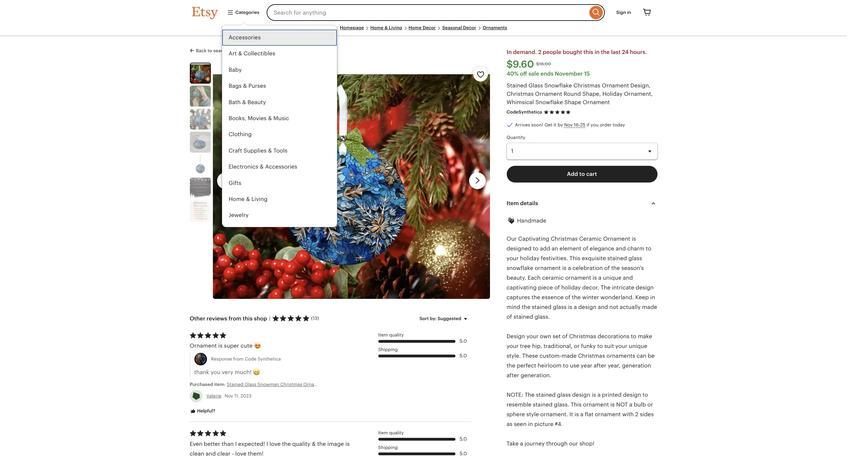 Task type: vqa. For each thing, say whether or not it's contained in the screenshot.
Keychains & Lanyards
no



Task type: describe. For each thing, give the bounding box(es) containing it.
to right the back in the left top of the page
[[208, 48, 212, 53]]

journey
[[525, 441, 545, 448]]

by
[[558, 122, 563, 128]]

ceramic
[[542, 275, 564, 282]]

ends
[[540, 70, 554, 77]]

piece
[[538, 285, 553, 291]]

40%
[[507, 70, 519, 77]]

0 vertical spatial from
[[229, 316, 241, 322]]

sphere
[[507, 412, 525, 418]]

0 horizontal spatial holiday
[[520, 255, 539, 262]]

design
[[507, 334, 525, 340]]

bulb
[[634, 402, 646, 409]]

craft supplies & tools link
[[222, 143, 337, 159]]

valerie
[[206, 394, 221, 399]]

codesynthetica
[[507, 110, 542, 115]]

paper & party supplies link
[[222, 224, 337, 240]]

stained glass snowflake christmas ornament design christmas image 3 image
[[190, 109, 211, 130]]

0 vertical spatial glass
[[628, 255, 642, 262]]

design up keep
[[636, 285, 654, 291]]

bath
[[228, 99, 240, 106]]

ornament down glass
[[535, 91, 562, 97]]

clothing
[[228, 131, 251, 138]]

your inside our captivating christmas ceramic ornament is designed to add an element of elegance and charm to your holiday festivities. this exquisite stained glass snowflake ornament is a celebration of the season's beauty. each ceramic ornament is a unique and captivating piece of holiday decor. the intricate design captures the essence of the winter wonderland. keep in mind the stained glass is a design and not actually made of stained glass.
[[507, 255, 519, 262]]

ornament up ceramic
[[535, 265, 561, 272]]

style.
[[507, 353, 521, 360]]

note:
[[507, 392, 523, 399]]

as
[[507, 422, 512, 428]]

these
[[522, 353, 538, 360]]

your up ornaments
[[615, 343, 627, 350]]

ornament inside our captivating christmas ceramic ornament is designed to add an element of elegance and charm to your holiday festivities. this exquisite stained glass snowflake ornament is a celebration of the season's beauty. each ceramic ornament is a unique and captivating piece of holiday decor. the intricate design captures the essence of the winter wonderland. keep in mind the stained glass is a design and not actually made of stained glass.
[[603, 236, 630, 242]]

ornaments
[[483, 25, 507, 30]]

1 vertical spatial snowflake
[[535, 99, 563, 106]]

be
[[648, 353, 655, 360]]

ornament up response
[[190, 343, 217, 350]]

Search for anything text field
[[267, 4, 588, 21]]

ornament down celebration
[[565, 275, 591, 282]]

2 horizontal spatial home
[[409, 25, 422, 30]]

item quality for purchased item:
[[378, 333, 404, 338]]

captivating
[[518, 236, 549, 242]]

bags & purses
[[228, 83, 266, 89]]

back to search results link
[[190, 47, 244, 54]]

the down captures
[[522, 304, 530, 311]]

flat
[[585, 412, 593, 418]]

ornament down 'not'
[[595, 412, 621, 418]]

#4.
[[555, 422, 563, 428]]

search
[[213, 48, 228, 53]]

clothing link
[[222, 127, 337, 143]]

code
[[245, 357, 256, 362]]

much!
[[235, 370, 252, 376]]

in inside button
[[627, 10, 631, 15]]

handmade
[[517, 218, 546, 224]]

clean
[[190, 451, 204, 458]]

0 vertical spatial snowflake
[[544, 82, 572, 89]]

& inside bags & purses link
[[243, 83, 247, 89]]

bought
[[563, 49, 582, 55]]

craft supplies & tools
[[228, 148, 287, 154]]

homepage
[[340, 25, 364, 30]]

is inside even better than i expected! i love the quality & the image is clean and clear - love them!
[[345, 441, 350, 448]]

item for purchased item:
[[378, 333, 388, 338]]

or inside note: the stained glass design is a printed design to resemble stained glass. this ornament is not a bulb or sphere style ornament. it is a flat ornament with 2 sides as seen in picture #4.
[[647, 402, 653, 409]]

make
[[638, 334, 652, 340]]

each
[[528, 275, 541, 282]]

year,
[[608, 363, 621, 370]]

quality for purchased item:
[[389, 333, 404, 338]]

art
[[228, 50, 236, 57]]

an
[[552, 246, 558, 252]]

1 vertical spatial nov
[[225, 394, 233, 399]]

demand.
[[513, 49, 537, 55]]

books,
[[228, 115, 246, 122]]

& inside art & collectibles link
[[238, 50, 242, 57]]

not
[[609, 304, 618, 311]]

1 i from the left
[[235, 441, 237, 448]]

shipping for purchased item:
[[378, 348, 398, 353]]

to inside button
[[579, 171, 585, 178]]

season's
[[621, 265, 644, 272]]

stained
[[507, 82, 527, 89]]

sort
[[420, 316, 429, 322]]

decor for home decor
[[423, 25, 436, 30]]

order
[[600, 122, 612, 128]]

or inside design your own set of christmas decorations to make your tree hip, traditional, or funky to suit your unique style. these custom-made christmas ornaments can be the perfect heirloom to use year after year, generation after generation.
[[574, 343, 580, 350]]

super
[[224, 343, 239, 350]]

craft
[[228, 148, 242, 154]]

this inside note: the stained glass design is a printed design to resemble stained glass. this ornament is not a bulb or sphere style ornament. it is a flat ornament with 2 sides as seen in picture #4.
[[571, 402, 582, 409]]

stained glass snowflake christmas ornament design, christmas ornament round shape, holiday ornament, whimsical snowflake shape ornament
[[507, 82, 653, 106]]

seasonal
[[442, 25, 462, 30]]

decor for seasonal decor
[[463, 25, 476, 30]]

& inside menu bar
[[384, 25, 388, 30]]

last
[[611, 49, 621, 55]]

0 horizontal spatial love
[[235, 451, 246, 458]]

1 horizontal spatial you
[[591, 122, 599, 128]]

bags & purses link
[[222, 78, 337, 94]]

essence
[[542, 294, 564, 301]]

0 vertical spatial 2
[[538, 49, 541, 55]]

of inside design your own set of christmas decorations to make your tree hip, traditional, or funky to suit your unique style. these custom-made christmas ornaments can be the perfect heirloom to use year after year, generation after generation.
[[562, 334, 568, 340]]

ornament,
[[624, 91, 653, 97]]

& inside paper & party supplies link
[[245, 229, 249, 235]]

the inside note: the stained glass design is a printed design to resemble stained glass. this ornament is not a bulb or sphere style ornament. it is a flat ornament with 2 sides as seen in picture #4.
[[525, 392, 535, 399]]

stained glass snowflake christmas ornament design christmas image 7 image
[[190, 201, 211, 222]]

back to search results
[[196, 48, 244, 53]]

cart
[[586, 171, 597, 178]]

0 vertical spatial accessories
[[228, 34, 261, 41]]

style
[[526, 412, 539, 418]]

in inside note: the stained glass design is a printed design to resemble stained glass. this ornament is not a bulb or sphere style ornament. it is a flat ornament with 2 sides as seen in picture #4.
[[528, 422, 533, 428]]

living inside menu bar
[[389, 25, 402, 30]]

by:
[[430, 316, 437, 322]]

cute
[[241, 343, 252, 350]]

design your own set of christmas decorations to make your tree hip, traditional, or funky to suit your unique style. these custom-made christmas ornaments can be the perfect heirloom to use year after year, generation after generation.
[[507, 334, 655, 379]]

1 vertical spatial accessories
[[265, 164, 297, 170]]

other reviews from this shop
[[190, 316, 267, 322]]

element
[[560, 246, 581, 252]]

2 inside note: the stained glass design is a printed design to resemble stained glass. this ornament is not a bulb or sphere style ornament. it is a flat ornament with 2 sides as seen in picture #4.
[[635, 412, 638, 418]]

design down the winter
[[578, 304, 596, 311]]

0 vertical spatial home & living
[[370, 25, 402, 30]]

back
[[196, 48, 207, 53]]

4 5.0 from the top
[[460, 452, 467, 457]]

glass. inside note: the stained glass design is a printed design to resemble stained glass. this ornament is not a bulb or sphere style ornament. it is a flat ornament with 2 sides as seen in picture #4.
[[554, 402, 569, 409]]

glass inside note: the stained glass design is a printed design to resemble stained glass. this ornament is not a bulb or sphere style ornament. it is a flat ornament with 2 sides as seen in picture #4.
[[557, 392, 571, 399]]

with
[[622, 412, 634, 418]]

3 5.0 from the top
[[460, 437, 467, 443]]

-
[[232, 451, 234, 458]]

item quality for even better than i expected! i love the quality & the image is clean and clear - love them!
[[378, 431, 404, 436]]

our captivating christmas ceramic ornament is designed to add an element of elegance and charm to your holiday festivities. this exquisite stained glass snowflake ornament is a celebration of the season's beauty. each ceramic ornament is a unique and captivating piece of holiday decor. the intricate design captures the essence of the winter wonderland. keep in mind the stained glass is a design and not actually made of stained glass.
[[507, 236, 657, 321]]

😍
[[254, 343, 261, 350]]

this inside our captivating christmas ceramic ornament is designed to add an element of elegance and charm to your holiday festivities. this exquisite stained glass snowflake ornament is a celebration of the season's beauty. each ceramic ornament is a unique and captivating piece of holiday decor. the intricate design captures the essence of the winter wonderland. keep in mind the stained glass is a design and not actually made of stained glass.
[[570, 255, 580, 262]]

seen
[[514, 422, 527, 428]]

the left the season's
[[611, 265, 620, 272]]

picture
[[534, 422, 553, 428]]

1 horizontal spatial home
[[370, 25, 383, 30]]

the left last on the right top of the page
[[601, 49, 610, 55]]

synthetica
[[258, 357, 281, 362]]

& inside books, movies & music link
[[268, 115, 272, 122]]

1 vertical spatial supplies
[[266, 229, 289, 235]]

unique inside our captivating christmas ceramic ornament is designed to add an element of elegance and charm to your holiday festivities. this exquisite stained glass snowflake ornament is a celebration of the season's beauty. each ceramic ornament is a unique and captivating piece of holiday decor. the intricate design captures the essence of the winter wonderland. keep in mind the stained glass is a design and not actually made of stained glass.
[[603, 275, 621, 282]]

take a journey through our shop!
[[507, 441, 594, 448]]

the left the winter
[[572, 294, 581, 301]]

$9.60 $16.00
[[507, 59, 551, 70]]

shape,
[[582, 91, 601, 97]]

our
[[569, 441, 578, 448]]

electronics
[[228, 164, 258, 170]]

and left "not"
[[598, 304, 608, 311]]

soon! get
[[531, 122, 552, 128]]

helpful? button
[[184, 406, 221, 418]]

paper
[[228, 229, 244, 235]]

0 horizontal spatial home
[[228, 196, 244, 203]]

christmas up whimsical
[[507, 91, 534, 97]]

stained down the 'essence'
[[532, 304, 551, 311]]

to right charm
[[646, 246, 651, 252]]

stained glass snowflake christmas ornament design christmas image 5 image
[[190, 155, 211, 176]]

the down piece
[[531, 294, 540, 301]]

2023
[[240, 394, 252, 399]]

other
[[190, 316, 205, 322]]

$9.60
[[507, 59, 534, 70]]



Task type: locate. For each thing, give the bounding box(es) containing it.
november
[[555, 70, 583, 77]]

helpful?
[[196, 409, 215, 414]]

1 vertical spatial 2
[[635, 412, 638, 418]]

1 vertical spatial this
[[571, 402, 582, 409]]

& right art
[[238, 50, 242, 57]]

the left image
[[317, 441, 326, 448]]

home down gifts
[[228, 196, 244, 203]]

note: the stained glass design is a printed design to resemble stained glass. this ornament is not a bulb or sphere style ornament. it is a flat ornament with 2 sides as seen in picture #4.
[[507, 392, 654, 428]]

even better than i expected! i love the quality & the image is clean and clear - love them!
[[190, 441, 350, 458]]

printed
[[602, 392, 622, 399]]

1 vertical spatial home & living link
[[222, 192, 337, 208]]

unique up the intricate
[[603, 275, 621, 282]]

1 vertical spatial item
[[378, 333, 388, 338]]

take
[[507, 441, 519, 448]]

0 horizontal spatial accessories
[[228, 34, 261, 41]]

stained up ornament.
[[536, 392, 556, 399]]

1 vertical spatial glass.
[[554, 402, 569, 409]]

1 horizontal spatial home & living
[[370, 25, 402, 30]]

homepage link
[[340, 25, 364, 30]]

collectibles
[[243, 50, 275, 57]]

0 vertical spatial unique
[[603, 275, 621, 282]]

0 vertical spatial after
[[594, 363, 606, 370]]

0 vertical spatial this
[[583, 49, 593, 55]]

and down better
[[206, 451, 216, 458]]

quality for even better than i expected! i love the quality & the image is clean and clear - love them!
[[389, 431, 404, 436]]

11,
[[234, 394, 239, 399]]

16-
[[574, 122, 580, 128]]

off
[[520, 70, 527, 77]]

2 decor from the left
[[463, 25, 476, 30]]

nov
[[564, 122, 573, 128], [225, 394, 233, 399]]

quality inside even better than i expected! i love the quality & the image is clean and clear - love them!
[[292, 441, 310, 448]]

glass up it
[[557, 392, 571, 399]]

our
[[507, 236, 517, 242]]

banner containing accessories
[[179, 0, 668, 240]]

paper & party supplies
[[228, 229, 289, 235]]

1 horizontal spatial living
[[389, 25, 402, 30]]

stained glass snowflake christmas ornament design christmas image 4 image
[[190, 132, 211, 153]]

in left last on the right top of the page
[[595, 49, 600, 55]]

beauty
[[247, 99, 266, 106]]

own
[[540, 334, 551, 340]]

0 vertical spatial love
[[270, 441, 281, 448]]

0 horizontal spatial the
[[525, 392, 535, 399]]

1 horizontal spatial stained glass snowflake christmas ornament design christmas image 1 image
[[213, 63, 490, 299]]

0 vertical spatial you
[[591, 122, 599, 128]]

from right reviews
[[229, 316, 241, 322]]

menu bar
[[192, 25, 655, 36]]

i
[[235, 441, 237, 448], [266, 441, 268, 448]]

accessories
[[228, 34, 261, 41], [265, 164, 297, 170]]

from left the code on the left bottom of the page
[[233, 357, 244, 362]]

the inside design your own set of christmas decorations to make your tree hip, traditional, or funky to suit your unique style. these custom-made christmas ornaments can be the perfect heirloom to use year after year, generation after generation.
[[507, 363, 515, 370]]

love right '-' at bottom
[[235, 451, 246, 458]]

add to cart
[[567, 171, 597, 178]]

living inside menu
[[251, 196, 267, 203]]

& up jewelry
[[246, 196, 250, 203]]

tools
[[273, 148, 287, 154]]

christmas inside our captivating christmas ceramic ornament is designed to add an element of elegance and charm to your holiday festivities. this exquisite stained glass snowflake ornament is a celebration of the season's beauty. each ceramic ornament is a unique and captivating piece of holiday decor. the intricate design captures the essence of the winter wonderland. keep in mind the stained glass is a design and not actually made of stained glass.
[[551, 236, 578, 242]]

0 vertical spatial holiday
[[520, 255, 539, 262]]

hours.
[[630, 49, 647, 55]]

decorations
[[598, 334, 629, 340]]

glass down the 'essence'
[[553, 304, 567, 311]]

& left image
[[312, 441, 316, 448]]

& right bath on the top left of the page
[[242, 99, 246, 106]]

banner
[[179, 0, 668, 240]]

design up 'flat'
[[572, 392, 590, 399]]

1 vertical spatial shipping
[[378, 446, 398, 451]]

quality
[[389, 333, 404, 338], [389, 431, 404, 436], [292, 441, 310, 448]]

to
[[208, 48, 212, 53], [579, 171, 585, 178], [533, 246, 538, 252], [646, 246, 651, 252], [631, 334, 636, 340], [597, 343, 603, 350], [563, 363, 568, 370], [643, 392, 648, 399]]

1 horizontal spatial holiday
[[561, 285, 581, 291]]

living left home decor
[[389, 25, 402, 30]]

1 horizontal spatial i
[[266, 441, 268, 448]]

& inside electronics & accessories link
[[260, 164, 263, 170]]

40% off sale ends november 15
[[507, 70, 590, 77]]

0 vertical spatial home & living link
[[370, 25, 402, 30]]

0 vertical spatial made
[[642, 304, 657, 311]]

jewelry link
[[222, 208, 337, 224]]

holiday up snowflake
[[520, 255, 539, 262]]

1 5.0 from the top
[[460, 339, 467, 344]]

the right decor.
[[601, 285, 610, 291]]

this
[[570, 255, 580, 262], [571, 402, 582, 409]]

the down style.
[[507, 363, 515, 370]]

1 vertical spatial you
[[211, 370, 220, 376]]

design up bulb
[[623, 392, 641, 399]]

& right bags
[[243, 83, 247, 89]]

wonderland.
[[600, 294, 634, 301]]

arrives
[[515, 122, 530, 128]]

& left tools
[[268, 148, 272, 154]]

categories
[[235, 10, 259, 15]]

shipping
[[378, 348, 398, 353], [378, 446, 398, 451]]

electronics & accessories link
[[222, 159, 337, 175]]

1 horizontal spatial this
[[583, 49, 593, 55]]

glass. inside our captivating christmas ceramic ornament is designed to add an element of elegance and charm to your holiday festivities. this exquisite stained glass snowflake ornament is a celebration of the season's beauty. each ceramic ornament is a unique and captivating piece of holiday decor. the intricate design captures the essence of the winter wonderland. keep in mind the stained glass is a design and not actually made of stained glass.
[[535, 314, 550, 321]]

& inside bath & beauty link
[[242, 99, 246, 106]]

decor.
[[582, 285, 599, 291]]

art & collectibles link
[[222, 46, 337, 62]]

decor right seasonal
[[463, 25, 476, 30]]

living down gifts link
[[251, 196, 267, 203]]

your up style.
[[507, 343, 519, 350]]

1 horizontal spatial accessories
[[265, 164, 297, 170]]

1 horizontal spatial or
[[647, 402, 653, 409]]

0 vertical spatial living
[[389, 25, 402, 30]]

ornament up 'flat'
[[583, 402, 609, 409]]

shop
[[254, 316, 267, 322]]

& inside even better than i expected! i love the quality & the image is clean and clear - love them!
[[312, 441, 316, 448]]

is
[[632, 236, 636, 242], [562, 265, 566, 272], [593, 275, 597, 282], [568, 304, 572, 311], [218, 343, 222, 350], [592, 392, 596, 399], [610, 402, 615, 409], [575, 412, 579, 418], [345, 441, 350, 448]]

suit
[[604, 343, 614, 350]]

0 horizontal spatial unique
[[603, 275, 621, 282]]

0 horizontal spatial home & living link
[[222, 192, 337, 208]]

christmas down funky
[[578, 353, 605, 360]]

and down the season's
[[623, 275, 633, 282]]

1 vertical spatial item quality
[[378, 431, 404, 436]]

& left party
[[245, 229, 249, 235]]

resemble
[[507, 402, 531, 409]]

expected!
[[238, 441, 265, 448]]

you left the very
[[211, 370, 220, 376]]

clear
[[217, 451, 230, 458]]

None search field
[[267, 4, 605, 21]]

0 horizontal spatial i
[[235, 441, 237, 448]]

2 vertical spatial item
[[378, 431, 388, 436]]

1 horizontal spatial made
[[642, 304, 657, 311]]

& right homepage link
[[384, 25, 388, 30]]

sort by: suggested
[[420, 316, 461, 322]]

add
[[540, 246, 550, 252]]

i right than
[[235, 441, 237, 448]]

made inside our captivating christmas ceramic ornament is designed to add an element of elegance and charm to your holiday festivities. this exquisite stained glass snowflake ornament is a celebration of the season's beauty. each ceramic ornament is a unique and captivating piece of holiday decor. the intricate design captures the essence of the winter wonderland. keep in mind the stained glass is a design and not actually made of stained glass.
[[642, 304, 657, 311]]

glass.
[[535, 314, 550, 321], [554, 402, 569, 409]]

results
[[229, 48, 244, 53]]

the up resemble
[[525, 392, 535, 399]]

sides
[[640, 412, 654, 418]]

2 5.0 from the top
[[460, 354, 467, 359]]

in
[[507, 49, 512, 55]]

add to cart button
[[507, 166, 657, 183]]

1 horizontal spatial 2
[[635, 412, 638, 418]]

2 vertical spatial glass
[[557, 392, 571, 399]]

or right bulb
[[647, 402, 653, 409]]

item
[[507, 200, 519, 207], [378, 333, 388, 338], [378, 431, 388, 436]]

to left add
[[533, 246, 538, 252]]

ornament up "elegance"
[[603, 236, 630, 242]]

home down search for anything text box
[[409, 25, 422, 30]]

quantity
[[507, 135, 525, 140]]

0 horizontal spatial stained glass snowflake christmas ornament design christmas image 1 image
[[190, 63, 210, 83]]

a
[[568, 265, 571, 272], [598, 275, 601, 282], [574, 304, 577, 311], [597, 392, 601, 399], [629, 402, 632, 409], [580, 412, 583, 418], [520, 441, 523, 448]]

1 vertical spatial or
[[647, 402, 653, 409]]

accessories up results
[[228, 34, 261, 41]]

0 horizontal spatial decor
[[423, 25, 436, 30]]

supplies up electronics & accessories
[[243, 148, 266, 154]]

0 vertical spatial item
[[507, 200, 519, 207]]

nov left 11,
[[225, 394, 233, 399]]

1 horizontal spatial glass.
[[554, 402, 569, 409]]

charm
[[627, 246, 644, 252]]

15
[[584, 70, 590, 77]]

accessories down craft supplies & tools link
[[265, 164, 297, 170]]

home & living link down electronics & accessories link
[[222, 192, 337, 208]]

0 horizontal spatial made
[[562, 353, 577, 360]]

item:
[[214, 383, 226, 388]]

festivities.
[[541, 255, 568, 262]]

through
[[546, 441, 568, 448]]

2 vertical spatial quality
[[292, 441, 310, 448]]

menu
[[222, 25, 337, 240]]

0 horizontal spatial you
[[211, 370, 220, 376]]

traditional,
[[544, 343, 572, 350]]

ornament
[[602, 82, 629, 89], [535, 91, 562, 97], [583, 99, 610, 106], [603, 236, 630, 242], [190, 343, 217, 350]]

in inside our captivating christmas ceramic ornament is designed to add an element of elegance and charm to your holiday festivities. this exquisite stained glass snowflake ornament is a celebration of the season's beauty. each ceramic ornament is a unique and captivating piece of holiday decor. the intricate design captures the essence of the winter wonderland. keep in mind the stained glass is a design and not actually made of stained glass.
[[650, 294, 655, 301]]

holiday
[[602, 91, 622, 97]]

to up bulb
[[643, 392, 648, 399]]

you right if
[[591, 122, 599, 128]]

stained down mind
[[513, 314, 533, 321]]

1 horizontal spatial decor
[[463, 25, 476, 30]]

bags
[[228, 83, 241, 89]]

use
[[570, 363, 579, 370]]

tree
[[520, 343, 531, 350]]

stained glass snowflake christmas ornament design christmas image 6 image
[[190, 178, 211, 199]]

keep
[[635, 294, 649, 301]]

1 horizontal spatial nov
[[564, 122, 573, 128]]

this right bought
[[583, 49, 593, 55]]

0 horizontal spatial this
[[243, 316, 253, 322]]

2 shipping from the top
[[378, 446, 398, 451]]

1 vertical spatial living
[[251, 196, 267, 203]]

to inside note: the stained glass design is a printed design to resemble stained glass. this ornament is not a bulb or sphere style ornament. it is a flat ornament with 2 sides as seen in picture #4.
[[643, 392, 648, 399]]

after down perfect at the bottom right
[[507, 373, 519, 379]]

intricate
[[612, 285, 634, 291]]

whimsical
[[507, 99, 534, 106]]

add
[[567, 171, 578, 178]]

0 horizontal spatial home & living
[[228, 196, 267, 203]]

ornament up "holiday" at the top of page
[[602, 82, 629, 89]]

jewelry
[[228, 212, 248, 219]]

glass. up ornament.
[[554, 402, 569, 409]]

this up it
[[571, 402, 582, 409]]

0 horizontal spatial 2
[[538, 49, 541, 55]]

stained down "elegance"
[[607, 255, 627, 262]]

menu bar containing homepage
[[192, 25, 655, 36]]

1 vertical spatial after
[[507, 373, 519, 379]]

glass down charm
[[628, 255, 642, 262]]

captures
[[507, 294, 530, 301]]

suggested
[[438, 316, 461, 322]]

2 item quality from the top
[[378, 431, 404, 436]]

to left cart
[[579, 171, 585, 178]]

0 horizontal spatial nov
[[225, 394, 233, 399]]

snowflake down 40% off sale ends november 15 at the top of the page
[[544, 82, 572, 89]]

and inside even better than i expected! i love the quality & the image is clean and clear - love them!
[[206, 451, 216, 458]]

0 vertical spatial quality
[[389, 333, 404, 338]]

2 i from the left
[[266, 441, 268, 448]]

in right keep
[[650, 294, 655, 301]]

0 vertical spatial item quality
[[378, 333, 404, 338]]

unique inside design your own set of christmas decorations to make your tree hip, traditional, or funky to suit your unique style. these custom-made christmas ornaments can be the perfect heirloom to use year after year, generation after generation.
[[629, 343, 647, 350]]

1 horizontal spatial after
[[594, 363, 606, 370]]

arrives soon! get it by nov 16-25 if you order today
[[515, 122, 625, 128]]

elegance
[[590, 246, 614, 252]]

(13)
[[311, 316, 319, 321]]

item quality
[[378, 333, 404, 338], [378, 431, 404, 436]]

to left suit
[[597, 343, 603, 350]]

thank
[[194, 370, 209, 376]]

0 horizontal spatial or
[[574, 343, 580, 350]]

& inside craft supplies & tools link
[[268, 148, 272, 154]]

decor down search for anything text box
[[423, 25, 436, 30]]

thank you very much! 😁
[[194, 370, 260, 376]]

perfect
[[517, 363, 536, 370]]

glass
[[528, 82, 543, 89]]

stained up style
[[533, 402, 552, 409]]

menu containing accessories
[[222, 25, 337, 240]]

the inside our captivating christmas ceramic ornament is designed to add an element of elegance and charm to your holiday festivities. this exquisite stained glass snowflake ornament is a celebration of the season's beauty. each ceramic ornament is a unique and captivating piece of holiday decor. the intricate design captures the essence of the winter wonderland. keep in mind the stained glass is a design and not actually made of stained glass.
[[601, 285, 610, 291]]

1 horizontal spatial unique
[[629, 343, 647, 350]]

to left the make
[[631, 334, 636, 340]]

1 item quality from the top
[[378, 333, 404, 338]]

christmas up shape,
[[573, 82, 600, 89]]

and left charm
[[616, 246, 626, 252]]

made
[[642, 304, 657, 311], [562, 353, 577, 360]]

0 horizontal spatial after
[[507, 373, 519, 379]]

ornament down shape,
[[583, 99, 610, 106]]

item inside "dropdown button"
[[507, 200, 519, 207]]

in right sign on the right of page
[[627, 10, 631, 15]]

supplies down jewelry link
[[266, 229, 289, 235]]

1 shipping from the top
[[378, 348, 398, 353]]

stained glass snowflake christmas ornament design christmas image 2 image
[[190, 86, 211, 107]]

1 vertical spatial glass
[[553, 304, 567, 311]]

response from code synthetica
[[211, 357, 281, 362]]

1 horizontal spatial the
[[601, 285, 610, 291]]

your down designed
[[507, 255, 519, 262]]

home & living link right homepage link
[[370, 25, 402, 30]]

your up the hip,
[[526, 334, 538, 340]]

0 vertical spatial glass.
[[535, 314, 550, 321]]

item for even better than i expected! i love the quality & the image is clean and clear - love them!
[[378, 431, 388, 436]]

0 vertical spatial shipping
[[378, 348, 398, 353]]

to left use
[[563, 363, 568, 370]]

i right the expected! at the left bottom
[[266, 441, 268, 448]]

christmas up funky
[[569, 334, 596, 340]]

1 horizontal spatial love
[[270, 441, 281, 448]]

you
[[591, 122, 599, 128], [211, 370, 220, 376]]

0 vertical spatial nov
[[564, 122, 573, 128]]

this down element
[[570, 255, 580, 262]]

0 vertical spatial supplies
[[243, 148, 266, 154]]

home decor link
[[409, 25, 436, 30]]

better
[[204, 441, 220, 448]]

made down keep
[[642, 304, 657, 311]]

0 horizontal spatial glass.
[[535, 314, 550, 321]]

not
[[616, 402, 628, 409]]

this left shop
[[243, 316, 253, 322]]

1 vertical spatial this
[[243, 316, 253, 322]]

shipping for even better than i expected! i love the quality & the image is clean and clear - love them!
[[378, 446, 398, 451]]

1 horizontal spatial home & living link
[[370, 25, 402, 30]]

shop!
[[579, 441, 594, 448]]

1 vertical spatial home & living
[[228, 196, 267, 203]]

after right year
[[594, 363, 606, 370]]

hip,
[[532, 343, 542, 350]]

1 vertical spatial made
[[562, 353, 577, 360]]

1 vertical spatial quality
[[389, 431, 404, 436]]

design
[[636, 285, 654, 291], [578, 304, 596, 311], [572, 392, 590, 399], [623, 392, 641, 399]]

2 left people
[[538, 49, 541, 55]]

1 vertical spatial unique
[[629, 343, 647, 350]]

0 horizontal spatial living
[[251, 196, 267, 203]]

1 vertical spatial holiday
[[561, 285, 581, 291]]

1 vertical spatial the
[[525, 392, 535, 399]]

25
[[580, 122, 585, 128]]

the right the expected! at the left bottom
[[282, 441, 291, 448]]

1 vertical spatial from
[[233, 357, 244, 362]]

0 vertical spatial this
[[570, 255, 580, 262]]

made inside design your own set of christmas decorations to make your tree hip, traditional, or funky to suit your unique style. these custom-made christmas ornaments can be the perfect heirloom to use year after year, generation after generation.
[[562, 353, 577, 360]]

image
[[327, 441, 344, 448]]

in down style
[[528, 422, 533, 428]]

categories button
[[222, 6, 265, 19]]

& down craft supplies & tools
[[260, 164, 263, 170]]

love right the expected! at the left bottom
[[270, 441, 281, 448]]

0 vertical spatial or
[[574, 343, 580, 350]]

home & living right homepage link
[[370, 25, 402, 30]]

1 vertical spatial love
[[235, 451, 246, 458]]

snowflake down glass
[[535, 99, 563, 106]]

menu inside banner
[[222, 25, 337, 240]]

or left funky
[[574, 343, 580, 350]]

1 decor from the left
[[423, 25, 436, 30]]

0 vertical spatial the
[[601, 285, 610, 291]]

stained glass snowflake christmas ornament design christmas image 1 image
[[213, 63, 490, 299], [190, 63, 210, 83]]



